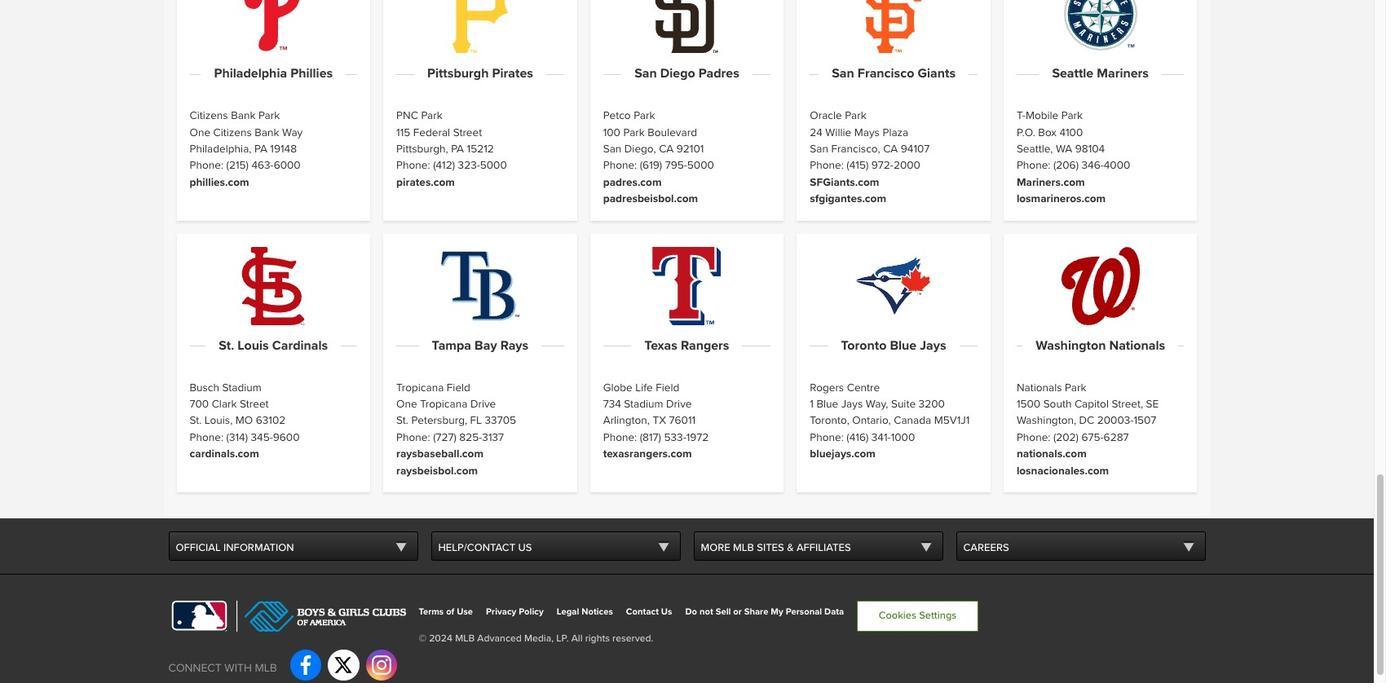 Task type: vqa. For each thing, say whether or not it's contained in the screenshot.
HAPPENING in the bottom of the page
no



Task type: describe. For each thing, give the bounding box(es) containing it.
stadium inside busch stadium 700 clark street st. louis, mo 63102 phone: (314) 345-9600 cardinals.com
[[222, 381, 262, 395]]

63102
[[256, 414, 286, 428]]

official information button
[[168, 532, 418, 561]]

us
[[518, 542, 532, 555]]

sfgigantes.com
[[810, 192, 887, 206]]

phone: inside nationals park 1500 south capitol street, se washington, dc 20003-1507 phone: (202) 675-6287 nationals.com losnacionales.com
[[1017, 431, 1051, 444]]

raysbeisbol.com link
[[397, 464, 478, 478]]

san francisco giants logo image
[[855, 0, 933, 53]]

suite
[[892, 397, 916, 411]]

100
[[603, 125, 621, 139]]

phone: inside the pnc park 115 federal street pittsburgh, pa 15212 phone: (412) 323-5000 pirates.com
[[397, 159, 430, 172]]

willie
[[826, 125, 852, 139]]

825-
[[460, 431, 482, 444]]

m5v1j1
[[935, 414, 970, 428]]

seattle mariners
[[1053, 65, 1149, 82]]

tropicana field one tropicana drive st. petersburg, fl 33705 phone: (727) 825-3137 raysbaseball.com raysbeisbol.com
[[397, 381, 516, 478]]

park inside t-mobile park p.o. box 4100 seattle, wa 98104 phone: (206) 346-4000 mariners.com losmarineros.com
[[1062, 109, 1083, 122]]

not
[[700, 607, 714, 618]]

rays
[[501, 337, 529, 354]]

philadelphia
[[214, 65, 287, 82]]

street for pirates
[[453, 125, 482, 139]]

mlb.com image
[[168, 601, 230, 632]]

cardinals.com
[[190, 447, 259, 461]]

boys and girls club of america image
[[236, 601, 406, 632]]

share
[[745, 607, 769, 618]]

do
[[686, 607, 698, 618]]

6287
[[1104, 431, 1129, 444]]

texas rangers logo image
[[648, 247, 726, 325]]

petersburg,
[[412, 414, 468, 428]]

connect
[[168, 661, 222, 675]]

346-
[[1082, 159, 1104, 172]]

contact us link
[[626, 607, 673, 618]]

san left diego
[[635, 65, 657, 82]]

mobile
[[1026, 109, 1059, 122]]

one inside citizens bank park one citizens bank way philadelphia, pa 19148 phone: (215) 463-6000 phillies.com
[[190, 125, 211, 139]]

phone: inside the globe life field 734 stadium drive arlington, tx 76011 phone: (817) 533-1972 texasrangers.com
[[603, 431, 637, 444]]

dc
[[1080, 414, 1095, 428]]

san diego padres logo image
[[648, 0, 726, 53]]

phone: inside citizens bank park one citizens bank way philadelphia, pa 19148 phone: (215) 463-6000 phillies.com
[[190, 159, 224, 172]]

mariners.com
[[1017, 175, 1085, 189]]

(727)
[[433, 431, 457, 444]]

way,
[[866, 397, 889, 411]]

petco park 100 park boulevard san diego, ca 92101 phone: (619) 795-5000 padres.com padresbeisbol.com
[[603, 109, 714, 206]]

louis,
[[205, 414, 233, 428]]

stadium inside the globe life field 734 stadium drive arlington, tx 76011 phone: (817) 533-1972 texasrangers.com
[[624, 397, 664, 411]]

federal
[[413, 125, 450, 139]]

tampa bay rays
[[432, 337, 529, 354]]

philadelphia phillies logo image
[[234, 0, 313, 53]]

raysbaseball.com link
[[397, 447, 484, 461]]

phone: inside petco park 100 park boulevard san diego, ca 92101 phone: (619) 795-5000 padres.com padresbeisbol.com
[[603, 159, 637, 172]]

nationals.com link
[[1017, 447, 1087, 461]]

terms of use link
[[419, 607, 473, 618]]

capitol
[[1075, 397, 1109, 411]]

pirates.com link
[[397, 175, 455, 189]]

bluejays.com link
[[810, 447, 876, 461]]

privacy
[[486, 607, 517, 618]]

oracle
[[810, 109, 843, 122]]

seattle mariners logo image
[[1062, 0, 1140, 53]]

463-
[[252, 159, 274, 172]]

st. louis cardinals
[[219, 337, 328, 354]]

padres.com link
[[603, 175, 662, 189]]

ca inside petco park 100 park boulevard san diego, ca 92101 phone: (619) 795-5000 padres.com padresbeisbol.com
[[659, 142, 674, 156]]

use
[[457, 607, 473, 618]]

advanced
[[478, 633, 522, 645]]

t-
[[1017, 109, 1026, 122]]

seattle,
[[1017, 142, 1054, 156]]

pnc park 115 federal street pittsburgh, pa 15212 phone: (412) 323-5000 pirates.com
[[397, 109, 507, 189]]

field inside "tropicana field one tropicana drive st. petersburg, fl 33705 phone: (727) 825-3137 raysbaseball.com raysbeisbol.com"
[[447, 381, 471, 395]]

privacy policy
[[486, 607, 544, 618]]

do not sell or share my personal data cookies settings
[[686, 607, 957, 623]]

one inside "tropicana field one tropicana drive st. petersburg, fl 33705 phone: (727) 825-3137 raysbaseball.com raysbeisbol.com"
[[397, 397, 417, 411]]

facebook image
[[296, 656, 316, 676]]

115
[[397, 125, 411, 139]]

(817)
[[640, 431, 662, 444]]

louis
[[238, 337, 269, 354]]

phone: inside oracle park 24 willie mays plaza san francisco, ca 94107 phone: (415) 972-2000 sfgiants.com sfgigantes.com
[[810, 159, 844, 172]]

street,
[[1112, 397, 1144, 411]]

345-
[[251, 431, 273, 444]]

more mlb sites & affiliates button
[[694, 532, 943, 561]]

san francisco giants
[[832, 65, 956, 82]]

blue inside rogers centre 1 blue jays way, suite 3200 toronto, ontario, canada m5v1j1 phone: (416) 341-1000 bluejays.com
[[817, 397, 839, 411]]

washington nationals
[[1036, 337, 1166, 354]]

san inside oracle park 24 willie mays plaza san francisco, ca 94107 phone: (415) 972-2000 sfgiants.com sfgigantes.com
[[810, 142, 829, 156]]

help/contact us
[[438, 542, 532, 555]]

1500
[[1017, 397, 1041, 411]]

of
[[446, 607, 455, 618]]

5000 inside the pnc park 115 federal street pittsburgh, pa 15212 phone: (412) 323-5000 pirates.com
[[480, 159, 507, 172]]

park inside oracle park 24 willie mays plaza san francisco, ca 94107 phone: (415) 972-2000 sfgiants.com sfgigantes.com
[[845, 109, 867, 122]]

341-
[[872, 431, 891, 444]]

phone: inside "tropicana field one tropicana drive st. petersburg, fl 33705 phone: (727) 825-3137 raysbaseball.com raysbeisbol.com"
[[397, 431, 430, 444]]

losmarineros.com link
[[1017, 192, 1106, 206]]

533-
[[664, 431, 687, 444]]

do not sell or share my personal data link
[[686, 607, 845, 618]]

san inside petco park 100 park boulevard san diego, ca 92101 phone: (619) 795-5000 padres.com padresbeisbol.com
[[603, 142, 622, 156]]

texas
[[645, 337, 678, 354]]

contact us
[[626, 607, 673, 618]]

mariners.com link
[[1017, 175, 1085, 189]]

sites
[[757, 542, 785, 555]]

st. for busch
[[190, 414, 202, 428]]

raysbaseball.com
[[397, 447, 484, 461]]

san diego padres
[[635, 65, 740, 82]]

life
[[636, 381, 653, 395]]

1507
[[1134, 414, 1157, 428]]

terms
[[419, 607, 444, 618]]

sell
[[716, 607, 731, 618]]

pittsburgh,
[[397, 142, 448, 156]]

park inside nationals park 1500 south capitol street, se washington, dc 20003-1507 phone: (202) 675-6287 nationals.com losnacionales.com
[[1065, 381, 1087, 395]]



Task type: locate. For each thing, give the bounding box(es) containing it.
stadium down "life"
[[624, 397, 664, 411]]

park up 4100
[[1062, 109, 1083, 122]]

1 horizontal spatial pa
[[451, 142, 464, 156]]

2 horizontal spatial mlb
[[733, 542, 754, 555]]

phone: down washington,
[[1017, 431, 1051, 444]]

2 horizontal spatial st.
[[397, 414, 409, 428]]

ca down plaza
[[884, 142, 898, 156]]

mlb inside more mlb sites & affiliates popup button
[[733, 542, 754, 555]]

1 5000 from the left
[[480, 159, 507, 172]]

nationals up street,
[[1110, 337, 1166, 354]]

0 vertical spatial jays
[[920, 337, 947, 354]]

0 horizontal spatial street
[[240, 397, 269, 411]]

park up 19148
[[259, 109, 280, 122]]

cardinals
[[272, 337, 328, 354]]

pirates.com
[[397, 175, 455, 189]]

washington,
[[1017, 414, 1077, 428]]

0 vertical spatial nationals
[[1110, 337, 1166, 354]]

help/contact us button
[[431, 532, 681, 561]]

sfgiants.com
[[810, 175, 880, 189]]

2 vertical spatial mlb
[[255, 661, 277, 675]]

0 horizontal spatial drive
[[471, 397, 496, 411]]

nationals up 1500
[[1017, 381, 1063, 395]]

diego
[[661, 65, 696, 82]]

terms of use
[[419, 607, 473, 618]]

1 horizontal spatial st.
[[219, 337, 234, 354]]

0 horizontal spatial st.
[[190, 414, 202, 428]]

notices
[[582, 607, 613, 618]]

6000
[[274, 159, 301, 172]]

toronto blue jays
[[842, 337, 947, 354]]

1 vertical spatial bank
[[255, 125, 279, 139]]

sfgiants.com link
[[810, 175, 880, 189]]

bay
[[475, 337, 497, 354]]

phone: inside busch stadium 700 clark street st. louis, mo 63102 phone: (314) 345-9600 cardinals.com
[[190, 431, 224, 444]]

0 vertical spatial citizens
[[190, 109, 228, 122]]

jays up 3200 at the bottom
[[920, 337, 947, 354]]

3200
[[919, 397, 945, 411]]

drive inside "tropicana field one tropicana drive st. petersburg, fl 33705 phone: (727) 825-3137 raysbaseball.com raysbeisbol.com"
[[471, 397, 496, 411]]

0 vertical spatial street
[[453, 125, 482, 139]]

park inside the pnc park 115 federal street pittsburgh, pa 15212 phone: (412) 323-5000 pirates.com
[[421, 109, 443, 122]]

street inside busch stadium 700 clark street st. louis, mo 63102 phone: (314) 345-9600 cardinals.com
[[240, 397, 269, 411]]

0 vertical spatial mlb
[[733, 542, 754, 555]]

phone: down petersburg,
[[397, 431, 430, 444]]

2 ca from the left
[[884, 142, 898, 156]]

phillies.com
[[190, 175, 249, 189]]

phone: inside t-mobile park p.o. box 4100 seattle, wa 98104 phone: (206) 346-4000 mariners.com losmarineros.com
[[1017, 159, 1051, 172]]

padresbeisbol.com link
[[603, 192, 698, 206]]

1 vertical spatial mlb
[[455, 633, 475, 645]]

pa up 463-
[[254, 142, 267, 156]]

1 vertical spatial stadium
[[624, 397, 664, 411]]

lp.
[[557, 633, 569, 645]]

2 drive from the left
[[667, 397, 692, 411]]

675-
[[1082, 431, 1104, 444]]

1 horizontal spatial jays
[[920, 337, 947, 354]]

1 drive from the left
[[471, 397, 496, 411]]

pa inside the pnc park 115 federal street pittsburgh, pa 15212 phone: (412) 323-5000 pirates.com
[[451, 142, 464, 156]]

1 ca from the left
[[659, 142, 674, 156]]

phone: down toronto,
[[810, 431, 844, 444]]

phone: down louis,
[[190, 431, 224, 444]]

795-
[[665, 159, 688, 172]]

one up philadelphia,
[[190, 125, 211, 139]]

1 horizontal spatial stadium
[[624, 397, 664, 411]]

0 horizontal spatial ca
[[659, 142, 674, 156]]

contact
[[626, 607, 659, 618]]

1 horizontal spatial mlb
[[455, 633, 475, 645]]

phone: up sfgiants.com link
[[810, 159, 844, 172]]

texasrangers.com link
[[603, 447, 692, 461]]

phone: up phillies.com
[[190, 159, 224, 172]]

st. louis cardinals logo image
[[234, 247, 313, 325]]

street up 15212
[[453, 125, 482, 139]]

bank up philadelphia,
[[231, 109, 256, 122]]

street inside the pnc park 115 federal street pittsburgh, pa 15212 phone: (412) 323-5000 pirates.com
[[453, 125, 482, 139]]

oracle park 24 willie mays plaza san francisco, ca 94107 phone: (415) 972-2000 sfgiants.com sfgigantes.com
[[810, 109, 930, 206]]

mariners
[[1097, 65, 1149, 82]]

blue right 1
[[817, 397, 839, 411]]

with
[[225, 661, 252, 675]]

st. inside "tropicana field one tropicana drive st. petersburg, fl 33705 phone: (727) 825-3137 raysbaseball.com raysbeisbol.com"
[[397, 414, 409, 428]]

(206)
[[1054, 159, 1079, 172]]

0 horizontal spatial 5000
[[480, 159, 507, 172]]

or
[[734, 607, 742, 618]]

(314)
[[226, 431, 248, 444]]

0 horizontal spatial mlb
[[255, 661, 277, 675]]

ca inside oracle park 24 willie mays plaza san francisco, ca 94107 phone: (415) 972-2000 sfgiants.com sfgigantes.com
[[884, 142, 898, 156]]

settings
[[920, 610, 957, 623]]

pittsburgh pirates logo image
[[441, 0, 520, 53]]

x image
[[334, 656, 353, 676]]

1 vertical spatial blue
[[817, 397, 839, 411]]

street up mo
[[240, 397, 269, 411]]

5000 inside petco park 100 park boulevard san diego, ca 92101 phone: (619) 795-5000 padres.com padresbeisbol.com
[[688, 159, 714, 172]]

pa inside citizens bank park one citizens bank way philadelphia, pa 19148 phone: (215) 463-6000 phillies.com
[[254, 142, 267, 156]]

phone: down seattle,
[[1017, 159, 1051, 172]]

phone: inside rogers centre 1 blue jays way, suite 3200 toronto, ontario, canada m5v1j1 phone: (416) 341-1000 bluejays.com
[[810, 431, 844, 444]]

700
[[190, 397, 209, 411]]

centre
[[847, 381, 880, 395]]

jays inside rogers centre 1 blue jays way, suite 3200 toronto, ontario, canada m5v1j1 phone: (416) 341-1000 bluejays.com
[[842, 397, 863, 411]]

diego,
[[625, 142, 656, 156]]

stadium up the clark
[[222, 381, 262, 395]]

connect with mlb
[[168, 661, 277, 675]]

1 vertical spatial one
[[397, 397, 417, 411]]

francisco,
[[832, 142, 881, 156]]

1
[[810, 397, 814, 411]]

field inside the globe life field 734 stadium drive arlington, tx 76011 phone: (817) 533-1972 texasrangers.com
[[656, 381, 680, 395]]

park right petco
[[634, 109, 655, 122]]

1 horizontal spatial 5000
[[688, 159, 714, 172]]

drive up 76011
[[667, 397, 692, 411]]

arlington,
[[603, 414, 650, 428]]

toronto blue jays logo image
[[855, 247, 933, 325]]

field up the fl
[[447, 381, 471, 395]]

ca down 'boulevard'
[[659, 142, 674, 156]]

0 horizontal spatial field
[[447, 381, 471, 395]]

1 vertical spatial citizens
[[213, 125, 252, 139]]

mlb left sites
[[733, 542, 754, 555]]

field right "life"
[[656, 381, 680, 395]]

1 field from the left
[[447, 381, 471, 395]]

park up 'capitol'
[[1065, 381, 1087, 395]]

972-
[[872, 159, 894, 172]]

philadelphia phillies
[[214, 65, 333, 82]]

careers button
[[957, 532, 1206, 561]]

1 horizontal spatial field
[[656, 381, 680, 395]]

legal notices
[[557, 607, 613, 618]]

15212
[[467, 142, 494, 156]]

instagram image
[[372, 656, 391, 676]]

rogers
[[810, 381, 845, 395]]

tx
[[653, 414, 667, 428]]

losnacionales.com link
[[1017, 464, 1110, 478]]

policy
[[519, 607, 544, 618]]

south
[[1044, 397, 1072, 411]]

park inside citizens bank park one citizens bank way philadelphia, pa 19148 phone: (215) 463-6000 phillies.com
[[259, 109, 280, 122]]

0 vertical spatial stadium
[[222, 381, 262, 395]]

stadium
[[222, 381, 262, 395], [624, 397, 664, 411]]

mlb for © 2024 mlb advanced media, lp. all rights reserved.
[[455, 633, 475, 645]]

privacy policy link
[[486, 607, 544, 618]]

park
[[259, 109, 280, 122], [421, 109, 443, 122], [634, 109, 655, 122], [845, 109, 867, 122], [1062, 109, 1083, 122], [624, 125, 645, 139], [1065, 381, 1087, 395]]

jays down centre
[[842, 397, 863, 411]]

nationals inside nationals park 1500 south capitol street, se washington, dc 20003-1507 phone: (202) 675-6287 nationals.com losnacionales.com
[[1017, 381, 1063, 395]]

one
[[190, 125, 211, 139], [397, 397, 417, 411]]

1 horizontal spatial nationals
[[1110, 337, 1166, 354]]

mlb for connect with mlb
[[255, 661, 277, 675]]

padres.com
[[603, 175, 662, 189]]

bank up 19148
[[255, 125, 279, 139]]

0 horizontal spatial blue
[[817, 397, 839, 411]]

2 pa from the left
[[451, 142, 464, 156]]

1000
[[891, 431, 915, 444]]

us
[[661, 607, 673, 618]]

1 vertical spatial street
[[240, 397, 269, 411]]

1 horizontal spatial blue
[[890, 337, 917, 354]]

1 horizontal spatial one
[[397, 397, 417, 411]]

citizens bank park one citizens bank way philadelphia, pa 19148 phone: (215) 463-6000 phillies.com
[[190, 109, 303, 189]]

pittsburgh
[[427, 65, 489, 82]]

2024
[[429, 633, 453, 645]]

0 horizontal spatial jays
[[842, 397, 863, 411]]

bluejays.com
[[810, 447, 876, 461]]

pa up 323-
[[451, 142, 464, 156]]

information
[[224, 542, 294, 555]]

san down 24
[[810, 142, 829, 156]]

24
[[810, 125, 823, 139]]

0 vertical spatial one
[[190, 125, 211, 139]]

0 horizontal spatial nationals
[[1017, 381, 1063, 395]]

washington
[[1036, 337, 1107, 354]]

0 horizontal spatial one
[[190, 125, 211, 139]]

san down '100'
[[603, 142, 622, 156]]

pa
[[254, 142, 267, 156], [451, 142, 464, 156]]

0 vertical spatial bank
[[231, 109, 256, 122]]

one up petersburg,
[[397, 397, 417, 411]]

0 horizontal spatial stadium
[[222, 381, 262, 395]]

1 pa from the left
[[254, 142, 267, 156]]

st. inside busch stadium 700 clark street st. louis, mo 63102 phone: (314) 345-9600 cardinals.com
[[190, 414, 202, 428]]

mlb right the "2024"
[[455, 633, 475, 645]]

33705
[[485, 414, 516, 428]]

blue right toronto
[[890, 337, 917, 354]]

washington nationals logo image
[[1062, 247, 1140, 325]]

street for louis
[[240, 397, 269, 411]]

phillies
[[291, 65, 333, 82]]

2 5000 from the left
[[688, 159, 714, 172]]

wa
[[1056, 142, 1073, 156]]

1 horizontal spatial ca
[[884, 142, 898, 156]]

st. down 700
[[190, 414, 202, 428]]

20003-
[[1098, 414, 1134, 428]]

park up federal
[[421, 109, 443, 122]]

0 vertical spatial tropicana
[[397, 381, 444, 395]]

tampa bay rays logo image
[[441, 247, 520, 325]]

mlb right with
[[255, 661, 277, 675]]

phone: down arlington,
[[603, 431, 637, 444]]

0 vertical spatial blue
[[890, 337, 917, 354]]

phone: up padres.com
[[603, 159, 637, 172]]

st. for tropicana
[[397, 414, 409, 428]]

phone: down pittsburgh,
[[397, 159, 430, 172]]

boulevard
[[648, 125, 697, 139]]

cookies settings button
[[858, 601, 979, 632]]

mays
[[855, 125, 880, 139]]

1 horizontal spatial street
[[453, 125, 482, 139]]

legal
[[557, 607, 579, 618]]

drive inside the globe life field 734 stadium drive arlington, tx 76011 phone: (817) 533-1972 texasrangers.com
[[667, 397, 692, 411]]

media,
[[525, 633, 554, 645]]

1 horizontal spatial drive
[[667, 397, 692, 411]]

734
[[603, 397, 622, 411]]

box
[[1039, 125, 1057, 139]]

1 vertical spatial jays
[[842, 397, 863, 411]]

1972
[[687, 431, 709, 444]]

st. left petersburg,
[[397, 414, 409, 428]]

5000 down 15212
[[480, 159, 507, 172]]

0 horizontal spatial pa
[[254, 142, 267, 156]]

t-mobile park p.o. box 4100 seattle, wa 98104 phone: (206) 346-4000 mariners.com losmarineros.com
[[1017, 109, 1131, 206]]

2 field from the left
[[656, 381, 680, 395]]

5000 down 92101
[[688, 159, 714, 172]]

globe
[[603, 381, 633, 395]]

3137
[[482, 431, 504, 444]]

4000
[[1104, 159, 1131, 172]]

19148
[[270, 142, 297, 156]]

pittsburgh pirates
[[427, 65, 533, 82]]

1 vertical spatial tropicana
[[420, 397, 468, 411]]

76011
[[669, 414, 696, 428]]

padres
[[699, 65, 740, 82]]

1 vertical spatial nationals
[[1017, 381, 1063, 395]]

philadelphia,
[[190, 142, 252, 156]]

park up mays
[[845, 109, 867, 122]]

drive up the fl
[[471, 397, 496, 411]]

98104
[[1076, 142, 1106, 156]]

san left francisco
[[832, 65, 855, 82]]

st. left louis
[[219, 337, 234, 354]]

park up diego,
[[624, 125, 645, 139]]



